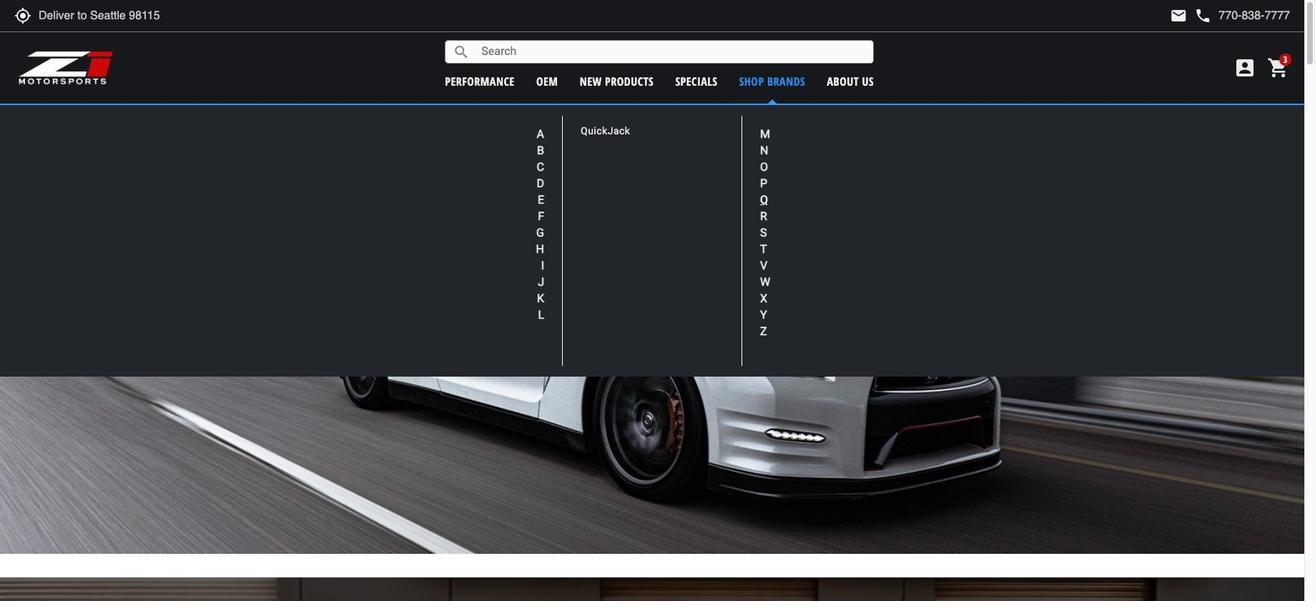 Task type: vqa. For each thing, say whether or not it's contained in the screenshot.
S
yes



Task type: describe. For each thing, give the bounding box(es) containing it.
new products
[[580, 73, 654, 89]]

k
[[537, 292, 544, 305]]

brands
[[768, 73, 806, 89]]

phone
[[1195, 7, 1212, 24]]

z1 motorsports logo image
[[18, 50, 114, 86]]

shopping_cart link
[[1264, 57, 1290, 79]]

q
[[760, 193, 768, 207]]

oem
[[536, 73, 558, 89]]

l
[[538, 308, 544, 322]]

Search search field
[[470, 41, 874, 63]]

quickjack link
[[581, 125, 630, 137]]

w
[[760, 275, 771, 289]]

shop
[[739, 73, 764, 89]]

mail
[[1170, 7, 1188, 24]]

specials
[[676, 73, 718, 89]]

shop brands
[[739, 73, 806, 89]]

phone link
[[1195, 7, 1290, 24]]

mail phone
[[1170, 7, 1212, 24]]

o
[[760, 160, 768, 174]]

b
[[537, 144, 544, 157]]

r35
[[685, 111, 706, 125]]

about us
[[827, 73, 874, 89]]

f
[[538, 210, 544, 223]]

j
[[538, 275, 544, 289]]

a
[[537, 127, 544, 141]]

quickjack
[[581, 125, 630, 137]]

n
[[760, 144, 769, 157]]

search
[[453, 43, 470, 60]]

mail link
[[1170, 7, 1188, 24]]

c
[[537, 160, 544, 174]]

us
[[862, 73, 874, 89]]

m
[[760, 127, 770, 141]]

t
[[760, 242, 767, 256]]

r
[[760, 210, 767, 223]]

products
[[605, 73, 654, 89]]

h
[[536, 242, 544, 256]]

shopping:
[[629, 111, 682, 125]]

shop brands link
[[739, 73, 806, 89]]



Task type: locate. For each thing, give the bounding box(es) containing it.
s
[[760, 226, 767, 240]]

performance
[[445, 73, 515, 89]]

(change
[[712, 112, 744, 125]]

shopping_cart
[[1268, 57, 1290, 79]]

v
[[760, 259, 768, 273]]

y
[[760, 308, 767, 322]]

e
[[538, 193, 544, 207]]

m n o p q r s t v w x y z
[[760, 127, 771, 338]]

x
[[760, 292, 768, 305]]

about
[[827, 73, 859, 89]]

account_box
[[1234, 57, 1257, 79]]

a b c d e f g h i j k l
[[536, 127, 544, 322]]

new products link
[[580, 73, 654, 89]]

i
[[541, 259, 544, 273]]

account_box link
[[1230, 57, 1260, 79]]

model)
[[747, 112, 776, 125]]

specials link
[[676, 73, 718, 89]]

oem link
[[536, 73, 558, 89]]

g
[[537, 226, 544, 240]]

performance link
[[445, 73, 515, 89]]

about us link
[[827, 73, 874, 89]]

win this truck shop now to get automatically entered image
[[0, 578, 1305, 602]]

z
[[760, 325, 767, 338]]

new
[[580, 73, 602, 89]]

d
[[537, 177, 544, 190]]

p
[[760, 177, 768, 190]]

my_location
[[14, 7, 31, 24]]

r35 gtr mods take your r35 to the next level image
[[0, 133, 1305, 554]]

currently shopping: r35 (change model)
[[577, 111, 776, 125]]

currently
[[577, 111, 626, 125]]

(change model) link
[[712, 112, 776, 125]]



